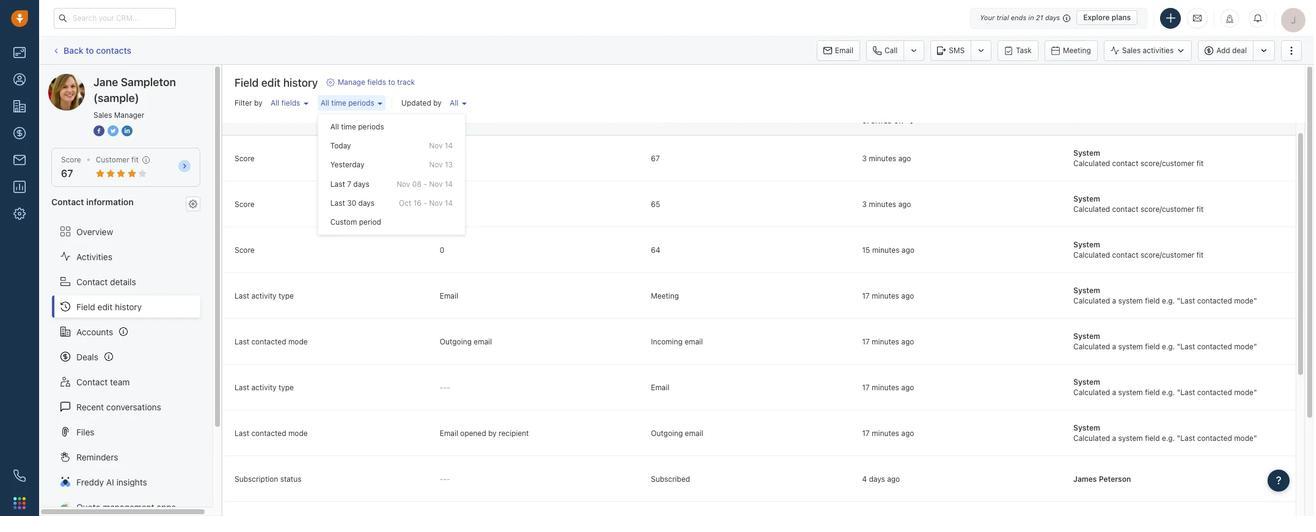 Task type: describe. For each thing, give the bounding box(es) containing it.
08
[[412, 179, 422, 189]]

contacted for outgoing email
[[1198, 434, 1233, 443]]

17 minutes ago for incoming email
[[863, 337, 915, 346]]

recent conversations
[[76, 402, 161, 412]]

add
[[1217, 46, 1231, 55]]

sales inside jane sampleton (sample) sales manager
[[94, 111, 112, 120]]

incoming
[[651, 337, 683, 346]]

67 inside "score 67"
[[61, 168, 73, 179]]

last 30 days
[[331, 198, 375, 208]]

30
[[347, 198, 357, 208]]

"last for email
[[1178, 388, 1196, 397]]

all time periods button
[[318, 95, 386, 111]]

system calculated a system field e.g. "last contacted mode" for incoming email
[[1074, 332, 1258, 352]]

ago for 64
[[902, 245, 915, 255]]

updated on
[[863, 117, 904, 124]]

ago for subscribed
[[888, 475, 901, 484]]

13
[[445, 160, 453, 170]]

freshworks switcher image
[[13, 497, 26, 510]]

apps
[[157, 502, 176, 513]]

nov right the 16
[[429, 198, 443, 208]]

details
[[110, 277, 136, 287]]

score/customer for 64
[[1141, 251, 1195, 260]]

last for nov
[[331, 179, 345, 189]]

calculated for incoming email
[[1074, 342, 1111, 352]]

e.g. for meeting
[[1163, 297, 1176, 306]]

nov for nov 08 - nov 14
[[397, 179, 410, 189]]

contact details
[[76, 277, 136, 287]]

calculated for outgoing email
[[1074, 434, 1111, 443]]

fit for 67
[[1197, 159, 1204, 168]]

"last for incoming email
[[1178, 342, 1196, 352]]

status
[[280, 475, 302, 484]]

17 minutes ago for outgoing email
[[863, 429, 915, 438]]

add deal button
[[1199, 40, 1254, 61]]

mode" for incoming email
[[1235, 342, 1258, 352]]

0 vertical spatial updated by
[[402, 98, 442, 108]]

plans
[[1112, 13, 1131, 22]]

send email image
[[1194, 13, 1202, 23]]

meeting button
[[1045, 40, 1098, 61]]

facebook circled image
[[94, 125, 105, 138]]

call
[[885, 46, 898, 55]]

meeting inside "button"
[[1064, 46, 1092, 55]]

15 minutes ago
[[863, 245, 915, 255]]

period
[[359, 218, 381, 227]]

nov for nov 13
[[429, 160, 443, 170]]

last 7 days
[[331, 179, 370, 189]]

ends
[[1011, 13, 1027, 21]]

minutes for 64
[[873, 245, 900, 255]]

3 minutes ago for 67
[[863, 154, 912, 163]]

mode for outgoing email
[[288, 337, 308, 346]]

contact information
[[51, 197, 134, 207]]

name
[[254, 117, 273, 124]]

0 horizontal spatial history
[[115, 302, 142, 312]]

type for email
[[279, 291, 294, 300]]

all fields
[[271, 99, 300, 108]]

contact for contact details
[[76, 277, 108, 287]]

email inside email button
[[836, 46, 854, 55]]

all up today
[[331, 122, 339, 132]]

freddy ai insights
[[76, 477, 147, 488]]

subscription
[[235, 475, 278, 484]]

system for meeting
[[1074, 286, 1101, 295]]

1 vertical spatial field edit history
[[76, 302, 142, 312]]

1 horizontal spatial updated
[[863, 117, 893, 124]]

field name
[[235, 117, 273, 124]]

customer fit
[[96, 155, 139, 164]]

previous value
[[440, 117, 495, 124]]

changed to
[[651, 117, 694, 124]]

last activity type for email
[[235, 291, 294, 300]]

contacted for meeting
[[1198, 297, 1233, 306]]

fields for all
[[281, 99, 300, 108]]

nov right 08
[[429, 179, 443, 189]]

sms
[[950, 46, 965, 55]]

email down 0
[[440, 291, 458, 300]]

all time periods inside dropdown button
[[321, 99, 375, 108]]

explore plans
[[1084, 13, 1131, 22]]

nov 13
[[429, 160, 453, 170]]

task button
[[998, 40, 1039, 61]]

15
[[863, 245, 871, 255]]

last for -
[[235, 383, 249, 392]]

contact for contact information
[[51, 197, 84, 207]]

sales activities
[[1123, 46, 1174, 55]]

ago for email
[[902, 383, 915, 392]]

call button
[[867, 40, 904, 61]]

sms button
[[931, 40, 971, 61]]

16
[[414, 198, 422, 208]]

3 for 65
[[863, 200, 867, 209]]

reminders
[[76, 452, 118, 462]]

days right 4
[[869, 475, 886, 484]]

recipient
[[499, 429, 529, 438]]

minutes for 65
[[869, 200, 897, 209]]

e.g. for outgoing email
[[1163, 434, 1176, 443]]

mode" for outgoing email
[[1235, 434, 1258, 443]]

17 minutes ago for email
[[863, 383, 915, 392]]

ago for outgoing email
[[902, 429, 915, 438]]

peterson
[[1099, 475, 1132, 484]]

3 minutes ago for 65
[[863, 200, 912, 209]]

changed
[[651, 117, 683, 124]]

james
[[1074, 475, 1098, 484]]

7
[[347, 179, 351, 189]]

system for incoming email
[[1119, 342, 1144, 352]]

1 vertical spatial time
[[341, 122, 356, 132]]

4 days ago
[[863, 475, 901, 484]]

last for email
[[235, 429, 249, 438]]

(sample) for jane sampleton (sample) sales manager
[[94, 92, 139, 105]]

system calculated a system field e.g. "last contacted mode" for outgoing email
[[1074, 424, 1258, 443]]

score for 64
[[235, 200, 255, 209]]

mode" for email
[[1235, 388, 1258, 397]]

all link
[[447, 95, 470, 111]]

in
[[1029, 13, 1035, 21]]

system for 65
[[1074, 194, 1101, 204]]

ago for incoming email
[[902, 337, 915, 346]]

recent
[[76, 402, 104, 412]]

0 horizontal spatial outgoing email
[[440, 337, 492, 346]]

system calculated contact score/customer fit for 67
[[1074, 149, 1204, 168]]

activity for ---
[[251, 383, 277, 392]]

filter
[[235, 99, 252, 108]]

last activity type for ---
[[235, 383, 294, 392]]

system calculated a system field e.g. "last contacted mode" for email
[[1074, 378, 1258, 397]]

days right the 7
[[354, 179, 370, 189]]

phone image
[[13, 470, 26, 482]]

0
[[440, 245, 445, 255]]

minutes for outgoing email
[[872, 429, 900, 438]]

email button
[[817, 40, 861, 61]]

0 vertical spatial field
[[235, 76, 259, 89]]

subscription status
[[235, 475, 302, 484]]

system for outgoing email
[[1119, 434, 1144, 443]]

filter by
[[235, 99, 263, 108]]

17 for meeting
[[863, 291, 870, 300]]

trial
[[997, 13, 1010, 21]]

opened
[[461, 429, 487, 438]]

ai
[[106, 477, 114, 488]]

activities
[[76, 252, 112, 262]]

manage fields to track
[[338, 78, 415, 87]]

contact for 67
[[1113, 159, 1139, 168]]

add deal
[[1217, 46, 1248, 55]]

back
[[64, 45, 83, 56]]

1 vertical spatial all time periods
[[331, 122, 384, 132]]

jane for jane sampleton (sample) sales manager
[[94, 76, 118, 89]]

subscribed
[[651, 475, 691, 484]]

today
[[331, 141, 351, 151]]

last contacted mode for outgoing email
[[235, 337, 308, 346]]

conversations
[[106, 402, 161, 412]]

field for outgoing email
[[1146, 434, 1161, 443]]

email for email opened by recipient
[[685, 429, 704, 438]]

system calculated a system field e.g. "last contacted mode" for meeting
[[1074, 286, 1258, 306]]

oct
[[399, 198, 412, 208]]

call link
[[867, 40, 904, 61]]

incoming email
[[651, 337, 703, 346]]

back to contacts
[[64, 45, 131, 56]]

14 for nov 08 - nov 14
[[445, 179, 453, 189]]

1 horizontal spatial edit
[[261, 76, 281, 89]]

custom
[[331, 218, 357, 227]]

1 vertical spatial outgoing
[[651, 429, 683, 438]]

a for email
[[1113, 388, 1117, 397]]

last contacted mode for email opened by recipient
[[235, 429, 308, 438]]

overview
[[76, 227, 113, 237]]

1 vertical spatial 65
[[651, 200, 661, 209]]

jane for jane sampleton (sample)
[[73, 73, 92, 84]]

1 horizontal spatial 64
[[651, 245, 661, 255]]

0 vertical spatial sales
[[1123, 46, 1141, 55]]

all inside "link"
[[450, 98, 459, 108]]

insights
[[116, 477, 147, 488]]

email opened by recipient
[[440, 429, 529, 438]]



Task type: locate. For each thing, give the bounding box(es) containing it.
ago
[[899, 154, 912, 163], [899, 200, 912, 209], [902, 245, 915, 255], [902, 291, 915, 300], [902, 337, 915, 346], [902, 383, 915, 392], [902, 429, 915, 438], [888, 475, 901, 484]]

field down filter at the top of the page
[[235, 117, 253, 124]]

4 17 minutes ago from the top
[[863, 429, 915, 438]]

field edit history down contact details
[[76, 302, 142, 312]]

0 vertical spatial outgoing email
[[440, 337, 492, 346]]

to left the "track"
[[388, 78, 395, 87]]

17 for outgoing email
[[863, 429, 870, 438]]

4 mode" from the top
[[1235, 434, 1258, 443]]

oct 16 - nov 14
[[399, 198, 453, 208]]

mode" for meeting
[[1235, 297, 1258, 306]]

--- down "email opened by recipient"
[[440, 475, 450, 484]]

2 score/customer from the top
[[1141, 205, 1195, 214]]

1 vertical spatial 3 minutes ago
[[863, 200, 912, 209]]

--- up "email opened by recipient"
[[440, 383, 450, 392]]

1 vertical spatial activity
[[251, 383, 277, 392]]

14 for oct 16 - nov 14
[[445, 198, 453, 208]]

2 3 minutes ago from the top
[[863, 200, 912, 209]]

1 horizontal spatial jane
[[94, 76, 118, 89]]

nov up nov 13
[[429, 141, 443, 151]]

email down incoming
[[651, 383, 670, 392]]

accounts
[[76, 327, 113, 337]]

3 calculated from the top
[[1074, 251, 1111, 260]]

system
[[1119, 297, 1144, 306], [1119, 342, 1144, 352], [1119, 388, 1144, 397], [1119, 434, 1144, 443]]

4 calculated from the top
[[1074, 297, 1111, 306]]

2 horizontal spatial to
[[685, 117, 694, 124]]

time up today
[[341, 122, 356, 132]]

all fields link
[[268, 95, 312, 111]]

system for 64
[[1074, 240, 1101, 249]]

1 horizontal spatial outgoing email
[[651, 429, 704, 438]]

to right back
[[86, 45, 94, 56]]

email left opened
[[440, 429, 458, 438]]

score/customer for 67
[[1141, 159, 1195, 168]]

1 last activity type from the top
[[235, 291, 294, 300]]

3 "last from the top
[[1178, 388, 1196, 397]]

1 a from the top
[[1113, 297, 1117, 306]]

score 67
[[61, 155, 81, 179]]

2 vertical spatial system calculated contact score/customer fit
[[1074, 240, 1204, 260]]

periods
[[349, 99, 375, 108], [358, 122, 384, 132]]

1 14 from the top
[[445, 141, 453, 151]]

5 system from the top
[[1074, 332, 1101, 341]]

periods inside dropdown button
[[349, 99, 375, 108]]

1 mode" from the top
[[1235, 297, 1258, 306]]

2 vertical spatial contact
[[1113, 251, 1139, 260]]

3 e.g. from the top
[[1163, 388, 1176, 397]]

score/customer
[[1141, 159, 1195, 168], [1141, 205, 1195, 214], [1141, 251, 1195, 260]]

14 down 13
[[445, 179, 453, 189]]

outgoing
[[440, 337, 472, 346], [651, 429, 683, 438]]

4 system calculated a system field e.g. "last contacted mode" from the top
[[1074, 424, 1258, 443]]

67 up contact information on the top of page
[[61, 168, 73, 179]]

minutes for email
[[872, 383, 900, 392]]

a
[[1113, 297, 1117, 306], [1113, 342, 1117, 352], [1113, 388, 1117, 397], [1113, 434, 1117, 443]]

james peterson
[[1074, 475, 1132, 484]]

64
[[440, 200, 449, 209], [651, 245, 661, 255]]

minutes for meeting
[[872, 291, 900, 300]]

17 for incoming email
[[863, 337, 870, 346]]

3
[[863, 154, 867, 163], [863, 200, 867, 209]]

---
[[440, 383, 450, 392], [440, 475, 450, 484]]

3 mode" from the top
[[1235, 388, 1258, 397]]

freddy
[[76, 477, 104, 488]]

2 mode from the top
[[288, 429, 308, 438]]

task
[[1017, 46, 1032, 55]]

7 calculated from the top
[[1074, 434, 1111, 443]]

manage fields to track link
[[326, 77, 415, 88]]

0 vertical spatial system calculated contact score/customer fit
[[1074, 149, 1204, 168]]

1 vertical spatial sales
[[94, 111, 112, 120]]

3 system from the top
[[1119, 388, 1144, 397]]

all right all fields link on the top
[[321, 99, 329, 108]]

contacted for email
[[1198, 388, 1233, 397]]

type for ---
[[279, 383, 294, 392]]

a for meeting
[[1113, 297, 1117, 306]]

1 activity from the top
[[251, 291, 277, 300]]

3 minutes ago down updated on
[[863, 154, 912, 163]]

4 system from the top
[[1074, 286, 1101, 295]]

contact team
[[76, 377, 130, 387]]

to for changed
[[685, 117, 694, 124]]

deals
[[76, 352, 98, 362]]

system calculated contact score/customer fit for 65
[[1074, 194, 1204, 214]]

system for meeting
[[1119, 297, 1144, 306]]

0 vertical spatial 64
[[440, 200, 449, 209]]

fit for 64
[[1197, 251, 1204, 260]]

4 "last from the top
[[1178, 434, 1196, 443]]

67 button
[[61, 168, 73, 179]]

14
[[445, 141, 453, 151], [445, 179, 453, 189], [445, 198, 453, 208]]

2 mode" from the top
[[1235, 342, 1258, 352]]

on
[[894, 117, 904, 124]]

1 17 minutes ago from the top
[[863, 291, 915, 300]]

--- for last activity type
[[440, 383, 450, 392]]

0 horizontal spatial jane
[[73, 73, 92, 84]]

jane down 'contacts' on the top left of page
[[94, 76, 118, 89]]

2 type from the top
[[279, 383, 294, 392]]

2 14 from the top
[[445, 179, 453, 189]]

0 horizontal spatial 64
[[440, 200, 449, 209]]

0 vertical spatial 3 minutes ago
[[863, 154, 912, 163]]

2 last activity type from the top
[[235, 383, 294, 392]]

1 vertical spatial score/customer
[[1141, 205, 1195, 214]]

1 17 from the top
[[863, 291, 870, 300]]

score for 65
[[235, 154, 255, 163]]

1 vertical spatial field
[[235, 117, 253, 124]]

contact up recent
[[76, 377, 108, 387]]

0 vertical spatial to
[[86, 45, 94, 56]]

1 last contacted mode from the top
[[235, 337, 308, 346]]

0 vertical spatial 65
[[440, 154, 449, 163]]

contacts
[[96, 45, 131, 56]]

last for oct
[[331, 198, 345, 208]]

score for 0
[[235, 245, 255, 255]]

custom period
[[331, 218, 381, 227]]

email left the call button
[[836, 46, 854, 55]]

0 vertical spatial field edit history
[[235, 76, 318, 89]]

0 vertical spatial last activity type
[[235, 291, 294, 300]]

2 horizontal spatial updated
[[1074, 117, 1104, 124]]

calculated for email
[[1074, 388, 1111, 397]]

0 vertical spatial history
[[283, 76, 318, 89]]

jane sampleton (sample) sales manager
[[94, 76, 176, 120]]

e.g. for incoming email
[[1163, 342, 1176, 352]]

by
[[433, 98, 442, 108], [254, 99, 263, 108], [1106, 117, 1114, 124], [489, 429, 497, 438]]

field for email
[[1146, 388, 1161, 397]]

all time periods
[[321, 99, 375, 108], [331, 122, 384, 132]]

2 system from the top
[[1074, 194, 1101, 204]]

0 vertical spatial mode
[[288, 337, 308, 346]]

edit down contact details
[[98, 302, 113, 312]]

4 e.g. from the top
[[1163, 434, 1176, 443]]

1 horizontal spatial 67
[[651, 154, 660, 163]]

2 system from the top
[[1119, 342, 1144, 352]]

1 field from the top
[[1146, 297, 1161, 306]]

to
[[86, 45, 94, 56], [388, 78, 395, 87], [685, 117, 694, 124]]

0 vertical spatial time
[[331, 99, 347, 108]]

to for back
[[86, 45, 94, 56]]

mng settings image
[[189, 200, 197, 208]]

3 a from the top
[[1113, 388, 1117, 397]]

outgoing email
[[440, 337, 492, 346], [651, 429, 704, 438]]

updated
[[402, 98, 431, 108], [1074, 117, 1104, 124], [863, 117, 893, 124]]

2 last contacted mode from the top
[[235, 429, 308, 438]]

system for email
[[1119, 388, 1144, 397]]

linkedin circled image
[[122, 125, 133, 138]]

jane down back
[[73, 73, 92, 84]]

3 system calculated contact score/customer fit from the top
[[1074, 240, 1204, 260]]

sales
[[1123, 46, 1141, 55], [94, 111, 112, 120]]

1 system calculated a system field e.g. "last contacted mode" from the top
[[1074, 286, 1258, 306]]

2 e.g. from the top
[[1163, 342, 1176, 352]]

field for meeting
[[1146, 297, 1161, 306]]

activity for email
[[251, 291, 277, 300]]

1 horizontal spatial fields
[[367, 78, 386, 87]]

1 vertical spatial contact
[[76, 277, 108, 287]]

sales up facebook circled image
[[94, 111, 112, 120]]

0 horizontal spatial meeting
[[651, 291, 679, 300]]

21
[[1037, 13, 1044, 21]]

2 vertical spatial score/customer
[[1141, 251, 1195, 260]]

nov 14
[[429, 141, 453, 151]]

all
[[450, 98, 459, 108], [271, 99, 279, 108], [321, 99, 329, 108], [331, 122, 339, 132]]

calculated for 67
[[1074, 159, 1111, 168]]

1 vertical spatial ---
[[440, 475, 450, 484]]

a for incoming email
[[1113, 342, 1117, 352]]

all inside dropdown button
[[321, 99, 329, 108]]

0 vertical spatial (sample)
[[138, 73, 173, 84]]

0 horizontal spatial updated by
[[402, 98, 442, 108]]

4 17 from the top
[[863, 429, 870, 438]]

to right the changed
[[685, 117, 694, 124]]

time inside dropdown button
[[331, 99, 347, 108]]

1 vertical spatial type
[[279, 383, 294, 392]]

contact down "activities"
[[76, 277, 108, 287]]

edit
[[261, 76, 281, 89], [98, 302, 113, 312]]

ago for meeting
[[902, 291, 915, 300]]

activity
[[251, 291, 277, 300], [251, 383, 277, 392]]

1 3 minutes ago from the top
[[863, 154, 912, 163]]

1 horizontal spatial outgoing
[[651, 429, 683, 438]]

manager
[[114, 111, 144, 120]]

mode for email opened by recipient
[[288, 429, 308, 438]]

2 17 minutes ago from the top
[[863, 337, 915, 346]]

fit
[[131, 155, 139, 164], [1197, 159, 1204, 168], [1197, 205, 1204, 214], [1197, 251, 1204, 260]]

customer
[[96, 155, 129, 164]]

0 vertical spatial last contacted mode
[[235, 337, 308, 346]]

2 vertical spatial 14
[[445, 198, 453, 208]]

yesterday
[[331, 160, 365, 170]]

2 a from the top
[[1113, 342, 1117, 352]]

nov 08 - nov 14
[[397, 179, 453, 189]]

2 3 from the top
[[863, 200, 867, 209]]

3 field from the top
[[1146, 388, 1161, 397]]

(sample) down jane sampleton (sample)
[[94, 92, 139, 105]]

3 up 15
[[863, 200, 867, 209]]

sampleton down 'contacts' on the top left of page
[[94, 73, 136, 84]]

0 vertical spatial outgoing
[[440, 337, 472, 346]]

0 vertical spatial 3
[[863, 154, 867, 163]]

1 horizontal spatial updated by
[[1074, 117, 1114, 124]]

value
[[474, 117, 495, 124]]

3 down updated on
[[863, 154, 867, 163]]

field
[[1146, 297, 1161, 306], [1146, 342, 1161, 352], [1146, 388, 1161, 397], [1146, 434, 1161, 443]]

all up name
[[271, 99, 279, 108]]

edit up all fields
[[261, 76, 281, 89]]

history down details
[[115, 302, 142, 312]]

--- for subscription status
[[440, 475, 450, 484]]

1 --- from the top
[[440, 383, 450, 392]]

sales left activities
[[1123, 46, 1141, 55]]

1 vertical spatial outgoing email
[[651, 429, 704, 438]]

twitter circled image
[[108, 125, 119, 138]]

sampleton for jane sampleton (sample) sales manager
[[121, 76, 176, 89]]

1 vertical spatial 64
[[651, 245, 661, 255]]

2 calculated from the top
[[1074, 205, 1111, 214]]

1 vertical spatial system calculated contact score/customer fit
[[1074, 194, 1204, 214]]

2 "last from the top
[[1178, 342, 1196, 352]]

1 vertical spatial 67
[[61, 168, 73, 179]]

2 field from the top
[[1146, 342, 1161, 352]]

0 vertical spatial fields
[[367, 78, 386, 87]]

minutes for 67
[[869, 154, 897, 163]]

"last for meeting
[[1178, 297, 1196, 306]]

3 17 minutes ago from the top
[[863, 383, 915, 392]]

last
[[331, 179, 345, 189], [331, 198, 345, 208], [235, 291, 249, 300], [235, 337, 249, 346], [235, 383, 249, 392], [235, 429, 249, 438]]

1 vertical spatial last activity type
[[235, 383, 294, 392]]

3 minutes ago
[[863, 154, 912, 163], [863, 200, 912, 209]]

0 horizontal spatial 65
[[440, 154, 449, 163]]

meeting
[[1064, 46, 1092, 55], [651, 291, 679, 300]]

nov left 13
[[429, 160, 443, 170]]

track
[[397, 78, 415, 87]]

2 system calculated contact score/customer fit from the top
[[1074, 194, 1204, 214]]

system calculated a system field e.g. "last contacted mode"
[[1074, 286, 1258, 306], [1074, 332, 1258, 352], [1074, 378, 1258, 397], [1074, 424, 1258, 443]]

contact for 64
[[1113, 251, 1139, 260]]

system calculated contact score/customer fit for 64
[[1074, 240, 1204, 260]]

1 vertical spatial fields
[[281, 99, 300, 108]]

2 vertical spatial contact
[[76, 377, 108, 387]]

0 vertical spatial all time periods
[[321, 99, 375, 108]]

all time periods down manage
[[321, 99, 375, 108]]

1 vertical spatial (sample)
[[94, 92, 139, 105]]

0 horizontal spatial field edit history
[[76, 302, 142, 312]]

fields right filter by
[[281, 99, 300, 108]]

2 activity from the top
[[251, 383, 277, 392]]

1 vertical spatial edit
[[98, 302, 113, 312]]

0 vertical spatial score/customer
[[1141, 159, 1195, 168]]

field up accounts
[[76, 302, 95, 312]]

1 horizontal spatial 65
[[651, 200, 661, 209]]

system for incoming email
[[1074, 332, 1101, 341]]

system for 67
[[1074, 149, 1101, 158]]

ago for 67
[[899, 154, 912, 163]]

(sample) inside jane sampleton (sample) sales manager
[[94, 92, 139, 105]]

3 for 67
[[863, 154, 867, 163]]

2 --- from the top
[[440, 475, 450, 484]]

days right 21
[[1046, 13, 1061, 21]]

4
[[863, 475, 867, 484]]

0 vertical spatial activity
[[251, 291, 277, 300]]

files
[[76, 427, 95, 437]]

deal
[[1233, 46, 1248, 55]]

2 system calculated a system field e.g. "last contacted mode" from the top
[[1074, 332, 1258, 352]]

1 type from the top
[[279, 291, 294, 300]]

1 calculated from the top
[[1074, 159, 1111, 168]]

meeting down explore
[[1064, 46, 1092, 55]]

1 system calculated contact score/customer fit from the top
[[1074, 149, 1204, 168]]

sales activities button
[[1104, 40, 1199, 61], [1104, 40, 1193, 61]]

fields for manage
[[367, 78, 386, 87]]

0 vertical spatial meeting
[[1064, 46, 1092, 55]]

0 vertical spatial contact
[[51, 197, 84, 207]]

field edit history up all fields
[[235, 76, 318, 89]]

score/customer for 65
[[1141, 205, 1195, 214]]

a for outgoing email
[[1113, 434, 1117, 443]]

contacted for incoming email
[[1198, 342, 1233, 352]]

contacted
[[1198, 297, 1233, 306], [251, 337, 286, 346], [1198, 342, 1233, 352], [1198, 388, 1233, 397], [251, 429, 286, 438], [1198, 434, 1233, 443]]

system for email
[[1074, 378, 1101, 387]]

0 horizontal spatial 67
[[61, 168, 73, 179]]

0 vertical spatial edit
[[261, 76, 281, 89]]

all up previous
[[450, 98, 459, 108]]

0 horizontal spatial sales
[[94, 111, 112, 120]]

email
[[474, 337, 492, 346], [685, 337, 703, 346], [685, 429, 704, 438]]

contact down 67 button
[[51, 197, 84, 207]]

quote
[[76, 502, 101, 513]]

3 17 from the top
[[863, 383, 870, 392]]

sampleton up 'manager'
[[121, 76, 176, 89]]

2 vertical spatial to
[[685, 117, 694, 124]]

1 vertical spatial history
[[115, 302, 142, 312]]

2 vertical spatial field
[[76, 302, 95, 312]]

all time periods down the all time periods dropdown button
[[331, 122, 384, 132]]

1 vertical spatial last contacted mode
[[235, 429, 308, 438]]

1 horizontal spatial history
[[283, 76, 318, 89]]

periods down the all time periods dropdown button
[[358, 122, 384, 132]]

1 system from the top
[[1119, 297, 1144, 306]]

Search your CRM... text field
[[54, 8, 176, 28]]

4 system from the top
[[1119, 434, 1144, 443]]

5 calculated from the top
[[1074, 342, 1111, 352]]

nov
[[429, 141, 443, 151], [429, 160, 443, 170], [397, 179, 410, 189], [429, 179, 443, 189], [429, 198, 443, 208]]

ago for 65
[[899, 200, 912, 209]]

time
[[331, 99, 347, 108], [341, 122, 356, 132]]

3 14 from the top
[[445, 198, 453, 208]]

1 score/customer from the top
[[1141, 159, 1195, 168]]

67 down the changed
[[651, 154, 660, 163]]

6 calculated from the top
[[1074, 388, 1111, 397]]

0 horizontal spatial outgoing
[[440, 337, 472, 346]]

14 up 13
[[445, 141, 453, 151]]

fields right manage
[[367, 78, 386, 87]]

1 3 from the top
[[863, 154, 867, 163]]

calculated for 65
[[1074, 205, 1111, 214]]

1 system from the top
[[1074, 149, 1101, 158]]

explore
[[1084, 13, 1110, 22]]

3 system from the top
[[1074, 240, 1101, 249]]

0 horizontal spatial fields
[[281, 99, 300, 108]]

1 mode from the top
[[288, 337, 308, 346]]

days right 30
[[359, 198, 375, 208]]

activities
[[1143, 46, 1174, 55]]

information
[[86, 197, 134, 207]]

1 horizontal spatial to
[[388, 78, 395, 87]]

(sample)
[[138, 73, 173, 84], [94, 92, 139, 105]]

1 e.g. from the top
[[1163, 297, 1176, 306]]

1 vertical spatial to
[[388, 78, 395, 87]]

e.g. for email
[[1163, 388, 1176, 397]]

3 system calculated a system field e.g. "last contacted mode" from the top
[[1074, 378, 1258, 397]]

system for outgoing email
[[1074, 424, 1101, 433]]

17 minutes ago for meeting
[[863, 291, 915, 300]]

meeting up incoming
[[651, 291, 679, 300]]

1 horizontal spatial field edit history
[[235, 76, 318, 89]]

field up filter by
[[235, 76, 259, 89]]

4 field from the top
[[1146, 434, 1161, 443]]

manage
[[338, 78, 365, 87]]

2 contact from the top
[[1113, 205, 1139, 214]]

"last for outgoing email
[[1178, 434, 1196, 443]]

1 horizontal spatial meeting
[[1064, 46, 1092, 55]]

6 system from the top
[[1074, 378, 1101, 387]]

(sample) for jane sampleton (sample)
[[138, 73, 173, 84]]

0 vertical spatial 67
[[651, 154, 660, 163]]

management
[[103, 502, 154, 513]]

1 contact from the top
[[1113, 159, 1139, 168]]

periods down manage fields to track link
[[349, 99, 375, 108]]

jane inside jane sampleton (sample) sales manager
[[94, 76, 118, 89]]

7 system from the top
[[1074, 424, 1101, 433]]

0 horizontal spatial to
[[86, 45, 94, 56]]

3 contact from the top
[[1113, 251, 1139, 260]]

0 vertical spatial contact
[[1113, 159, 1139, 168]]

3 minutes ago up '15 minutes ago'
[[863, 200, 912, 209]]

1 vertical spatial 3
[[863, 200, 867, 209]]

(sample) up 'manager'
[[138, 73, 173, 84]]

1 vertical spatial updated by
[[1074, 117, 1114, 124]]

back to contacts link
[[51, 41, 132, 60]]

0 vertical spatial periods
[[349, 99, 375, 108]]

0 vertical spatial type
[[279, 291, 294, 300]]

2 17 from the top
[[863, 337, 870, 346]]

1 vertical spatial 14
[[445, 179, 453, 189]]

your
[[981, 13, 995, 21]]

nov for nov 14
[[429, 141, 443, 151]]

0 vertical spatial 14
[[445, 141, 453, 151]]

3 score/customer from the top
[[1141, 251, 1195, 260]]

sampleton
[[94, 73, 136, 84], [121, 76, 176, 89]]

time down manage
[[331, 99, 347, 108]]

0 horizontal spatial edit
[[98, 302, 113, 312]]

calculated for meeting
[[1074, 297, 1111, 306]]

phone element
[[7, 464, 32, 488]]

1 vertical spatial mode
[[288, 429, 308, 438]]

updated by
[[402, 98, 442, 108], [1074, 117, 1114, 124]]

sampleton for jane sampleton (sample)
[[94, 73, 136, 84]]

0 horizontal spatial updated
[[402, 98, 431, 108]]

contact for 65
[[1113, 205, 1139, 214]]

17 for email
[[863, 383, 870, 392]]

1 horizontal spatial sales
[[1123, 46, 1141, 55]]

nov left 08
[[397, 179, 410, 189]]

sampleton inside jane sampleton (sample) sales manager
[[121, 76, 176, 89]]

1 vertical spatial periods
[[358, 122, 384, 132]]

1 "last from the top
[[1178, 297, 1196, 306]]

14 down nov 08 - nov 14
[[445, 198, 453, 208]]

history up all fields link on the top
[[283, 76, 318, 89]]

1 vertical spatial contact
[[1113, 205, 1139, 214]]

4 a from the top
[[1113, 434, 1117, 443]]

0 vertical spatial ---
[[440, 383, 450, 392]]



Task type: vqa. For each thing, say whether or not it's contained in the screenshot.
Meeting in the button
yes



